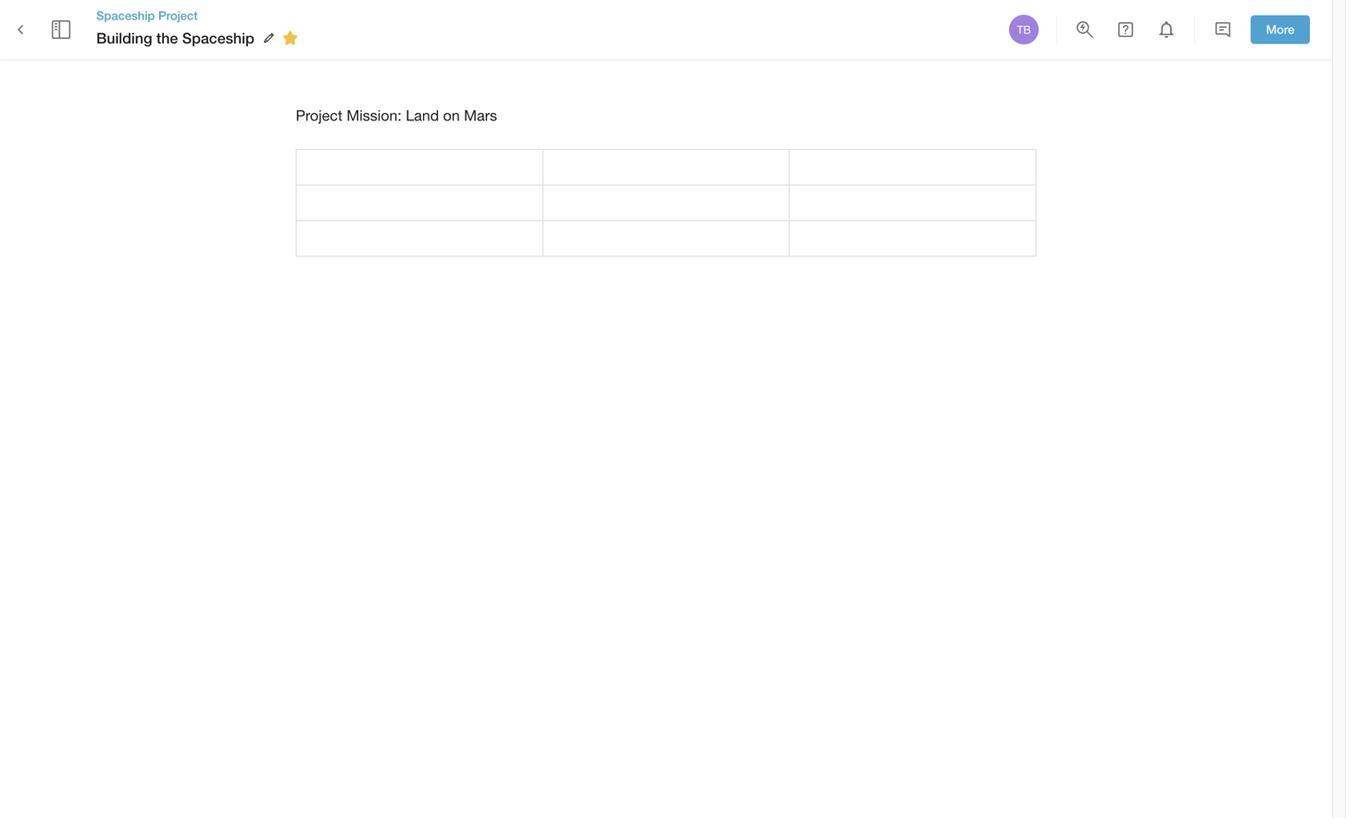 Task type: vqa. For each thing, say whether or not it's contained in the screenshot.
"Search Documents, Folders And Workspaces..." text field
no



Task type: describe. For each thing, give the bounding box(es) containing it.
the
[[156, 29, 178, 47]]

0 horizontal spatial spaceship
[[96, 8, 155, 23]]

tb
[[1017, 23, 1031, 36]]

remove favorite image
[[279, 27, 302, 49]]

1 horizontal spatial spaceship
[[182, 29, 254, 47]]

more button
[[1251, 15, 1311, 44]]

tb button
[[1007, 12, 1042, 47]]

1 vertical spatial project
[[296, 107, 343, 124]]

more
[[1267, 22, 1295, 37]]



Task type: locate. For each thing, give the bounding box(es) containing it.
spaceship project
[[96, 8, 198, 23]]

mars
[[464, 107, 497, 124]]

project
[[158, 8, 198, 23], [296, 107, 343, 124]]

project up 'building the spaceship'
[[158, 8, 198, 23]]

project mission: land on mars
[[296, 107, 497, 124]]

spaceship down spaceship project link
[[182, 29, 254, 47]]

land
[[406, 107, 439, 124]]

1 horizontal spatial project
[[296, 107, 343, 124]]

spaceship
[[96, 8, 155, 23], [182, 29, 254, 47]]

spaceship up the building
[[96, 8, 155, 23]]

building the spaceship
[[96, 29, 254, 47]]

mission:
[[347, 107, 402, 124]]

on
[[443, 107, 460, 124]]

0 vertical spatial spaceship
[[96, 8, 155, 23]]

spaceship project link
[[96, 7, 304, 24]]

1 vertical spatial spaceship
[[182, 29, 254, 47]]

0 vertical spatial project
[[158, 8, 198, 23]]

0 horizontal spatial project
[[158, 8, 198, 23]]

project left mission:
[[296, 107, 343, 124]]

building
[[96, 29, 152, 47]]



